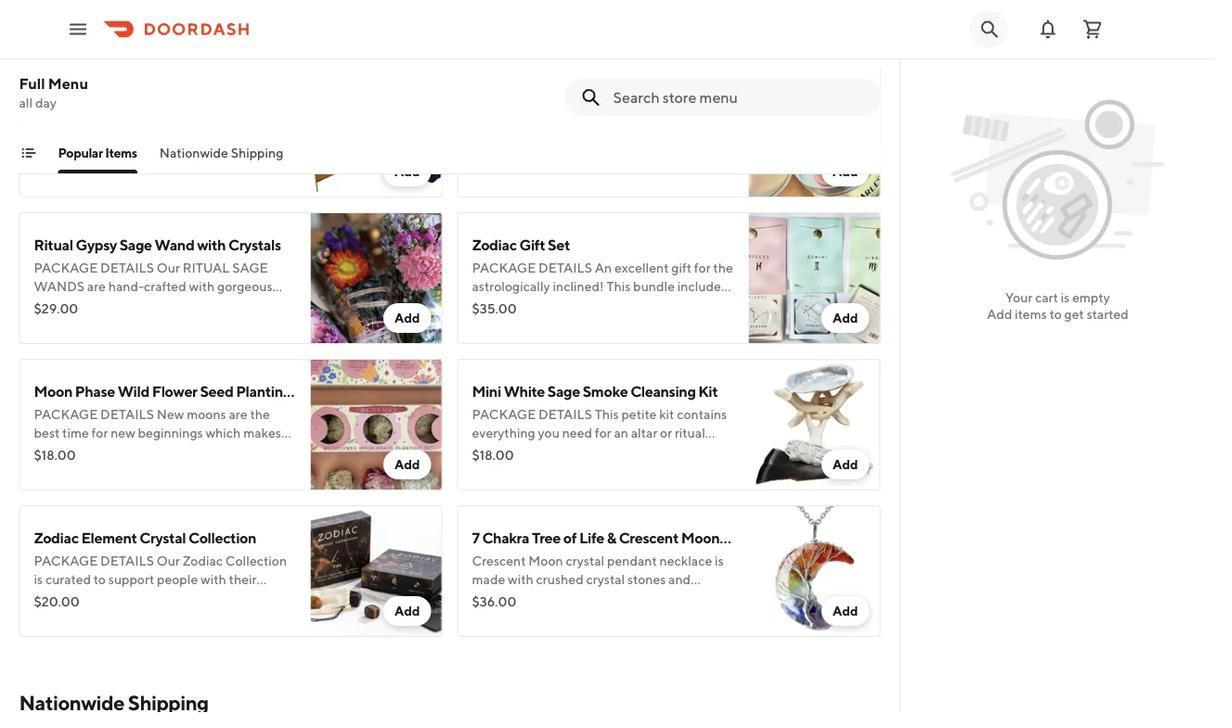 Task type: vqa. For each thing, say whether or not it's contained in the screenshot.


Task type: locate. For each thing, give the bounding box(es) containing it.
7 chakra tree of life & crescent moon crystal healing necklace image
[[749, 506, 880, 638]]

crystal
[[144, 90, 190, 107], [140, 530, 186, 547], [722, 530, 768, 547]]

1 vertical spatial zodiac
[[34, 530, 79, 547]]

$18.00 down the phase
[[34, 448, 76, 463]]

set right gift
[[548, 236, 570, 254]]

set right planting
[[294, 383, 316, 401]]

collection
[[188, 530, 256, 547]]

1 horizontal spatial moon
[[681, 530, 720, 547]]

add for candles
[[833, 164, 858, 179]]

1 horizontal spatial set
[[548, 236, 570, 254]]

zodiac element crystal collection image
[[310, 506, 442, 638]]

$18.00 for mini
[[472, 448, 514, 463]]

$20.00
[[34, 595, 80, 610]]

sage right white
[[547, 383, 580, 401]]

add for wand
[[394, 310, 420, 326]]

moon right crescent
[[681, 530, 720, 547]]

your
[[1005, 290, 1033, 305]]

moon
[[34, 383, 72, 401], [681, 530, 720, 547]]

is
[[1061, 290, 1070, 305]]

of
[[563, 530, 577, 547]]

intention
[[573, 90, 633, 107]]

add for flower
[[394, 457, 420, 472]]

1 horizontal spatial $18.00
[[472, 448, 514, 463]]

add button
[[383, 157, 431, 187], [821, 157, 869, 187], [383, 304, 431, 333], [821, 304, 869, 333], [383, 450, 431, 480], [821, 450, 869, 480], [383, 597, 431, 627], [821, 597, 869, 627]]

1 vertical spatial set
[[294, 383, 316, 401]]

crystal left healing
[[722, 530, 768, 547]]

$29.00
[[34, 301, 78, 317]]

12 day self-care crystal toolkit
[[34, 90, 237, 107]]

luxury
[[525, 90, 570, 107]]

set
[[548, 236, 570, 254], [294, 383, 316, 401]]

popular items
[[58, 145, 137, 161]]

0 horizontal spatial moon
[[34, 383, 72, 401]]

add button for zodiac element crystal collection
[[383, 597, 431, 627]]

#1 most liked
[[34, 21, 114, 36]]

zodiac
[[472, 236, 517, 254], [34, 530, 79, 547]]

add button for 7 chakra tree of life & crescent moon crystal healing necklace
[[821, 597, 869, 627]]

cart
[[1035, 290, 1058, 305]]

zodiac left gift
[[472, 236, 517, 254]]

0 vertical spatial zodiac
[[472, 236, 517, 254]]

ritual
[[34, 236, 73, 254]]

$18.00
[[34, 448, 76, 463], [472, 448, 514, 463]]

london
[[472, 90, 523, 107]]

0 horizontal spatial sage
[[119, 236, 152, 254]]

0 horizontal spatial set
[[294, 383, 316, 401]]

to
[[1050, 307, 1062, 322]]

smoke
[[583, 383, 628, 401]]

add for of
[[833, 604, 858, 619]]

1 horizontal spatial sage
[[547, 383, 580, 401]]

moon left the phase
[[34, 383, 72, 401]]

day
[[35, 95, 57, 110]]

Item Search search field
[[613, 87, 866, 108]]

get
[[1064, 307, 1084, 322]]

add inside 'your cart is empty add items to get started'
[[987, 307, 1012, 322]]

menu
[[48, 75, 88, 92]]

full
[[19, 75, 45, 92]]

0 vertical spatial sage
[[119, 236, 152, 254]]

element
[[81, 530, 137, 547]]

add for care
[[394, 164, 420, 179]]

1 $18.00 from the left
[[34, 448, 76, 463]]

flower
[[152, 383, 197, 401]]

phase
[[75, 383, 115, 401]]

add
[[394, 164, 420, 179], [833, 164, 858, 179], [987, 307, 1012, 322], [394, 310, 420, 326], [833, 310, 858, 326], [394, 457, 420, 472], [833, 457, 858, 472], [394, 604, 420, 619], [833, 604, 858, 619]]

sage
[[119, 236, 152, 254], [547, 383, 580, 401]]

necklace
[[825, 530, 886, 547]]

zodiac left element
[[34, 530, 79, 547]]

wand
[[155, 236, 194, 254]]

wild
[[118, 383, 149, 401]]

zodiac element crystal collection
[[34, 530, 256, 547]]

ritual gypsy sage wand with crystals
[[34, 236, 281, 254]]

sage for smoke
[[547, 383, 580, 401]]

0 horizontal spatial zodiac
[[34, 530, 79, 547]]

1 vertical spatial moon
[[681, 530, 720, 547]]

items
[[1015, 307, 1047, 322]]

sage for wand
[[119, 236, 152, 254]]

add button for 12 day self-care crystal toolkit
[[383, 157, 431, 187]]

$18.00 down the mini
[[472, 448, 514, 463]]

$35.00
[[472, 301, 517, 317]]

0 vertical spatial set
[[548, 236, 570, 254]]

1 vertical spatial sage
[[547, 383, 580, 401]]

0 vertical spatial moon
[[34, 383, 72, 401]]

with
[[197, 236, 226, 254]]

sage left wand
[[119, 236, 152, 254]]

1 horizontal spatial zodiac
[[472, 236, 517, 254]]

#1
[[34, 21, 48, 36]]

mini white sage smoke cleansing kit
[[472, 383, 718, 401]]

moon phase wild flower seed planting set image
[[310, 359, 442, 491]]

0 horizontal spatial $18.00
[[34, 448, 76, 463]]

crystal right element
[[140, 530, 186, 547]]

2 $18.00 from the left
[[472, 448, 514, 463]]



Task type: describe. For each thing, give the bounding box(es) containing it.
$36.00
[[472, 595, 516, 610]]

add button for zodiac gift set
[[821, 304, 869, 333]]

mini
[[472, 383, 501, 401]]

nationwide
[[160, 145, 228, 161]]

seed
[[200, 383, 233, 401]]

gift
[[519, 236, 545, 254]]

chakra
[[482, 530, 529, 547]]

7 chakra tree of life & crescent moon crystal healing necklace
[[472, 530, 886, 547]]

cleansing
[[630, 383, 696, 401]]

shipping
[[231, 145, 283, 161]]

ritual gypsy sage wand with crystals image
[[310, 213, 442, 344]]

zodiac for zodiac gift set
[[472, 236, 517, 254]]

0 items, open order cart image
[[1081, 18, 1104, 40]]

&
[[607, 530, 616, 547]]

most
[[51, 21, 80, 36]]

zodiac gift set
[[472, 236, 570, 254]]

toolkit
[[193, 90, 237, 107]]

show menu categories image
[[21, 146, 36, 161]]

day
[[50, 90, 76, 107]]

add button for london luxury intention candles
[[821, 157, 869, 187]]

empty
[[1072, 290, 1110, 305]]

add for collection
[[394, 604, 420, 619]]

add for smoke
[[833, 457, 858, 472]]

full menu all day
[[19, 75, 88, 110]]

add button for mini white sage smoke cleansing kit
[[821, 450, 869, 480]]

$37.00
[[34, 155, 76, 170]]

candles
[[636, 90, 690, 107]]

7
[[472, 530, 480, 547]]

liked
[[82, 21, 114, 36]]

london luxury intention candles image
[[749, 66, 880, 198]]

nationwide shipping button
[[160, 144, 283, 174]]

healing
[[771, 530, 822, 547]]

add button for ritual gypsy sage wand with crystals
[[383, 304, 431, 333]]

care
[[110, 90, 141, 107]]

london luxury intention candles
[[472, 90, 690, 107]]

tree
[[532, 530, 561, 547]]

started
[[1087, 307, 1129, 322]]

white
[[504, 383, 545, 401]]

self-
[[79, 90, 110, 107]]

planting
[[236, 383, 291, 401]]

nationwide shipping
[[160, 145, 283, 161]]

items
[[105, 145, 137, 161]]

crystals
[[228, 236, 281, 254]]

zodiac gift set image
[[749, 213, 880, 344]]

open menu image
[[67, 18, 89, 40]]

life
[[579, 530, 604, 547]]

add button for moon phase wild flower seed planting set
[[383, 450, 431, 480]]

kit
[[698, 383, 718, 401]]

12 day self-care crystal toolkit image
[[310, 66, 442, 198]]

popular
[[58, 145, 103, 161]]

crescent
[[619, 530, 678, 547]]

notification bell image
[[1037, 18, 1059, 40]]

zodiac for zodiac element crystal collection
[[34, 530, 79, 547]]

12
[[34, 90, 48, 107]]

gypsy
[[76, 236, 117, 254]]

all
[[19, 95, 33, 110]]

crystal right care on the top of page
[[144, 90, 190, 107]]

moon phase wild flower seed planting set
[[34, 383, 316, 401]]

$18.00 for moon
[[34, 448, 76, 463]]

mini white sage smoke cleansing kit image
[[749, 359, 880, 491]]

your cart is empty add items to get started
[[987, 290, 1129, 322]]



